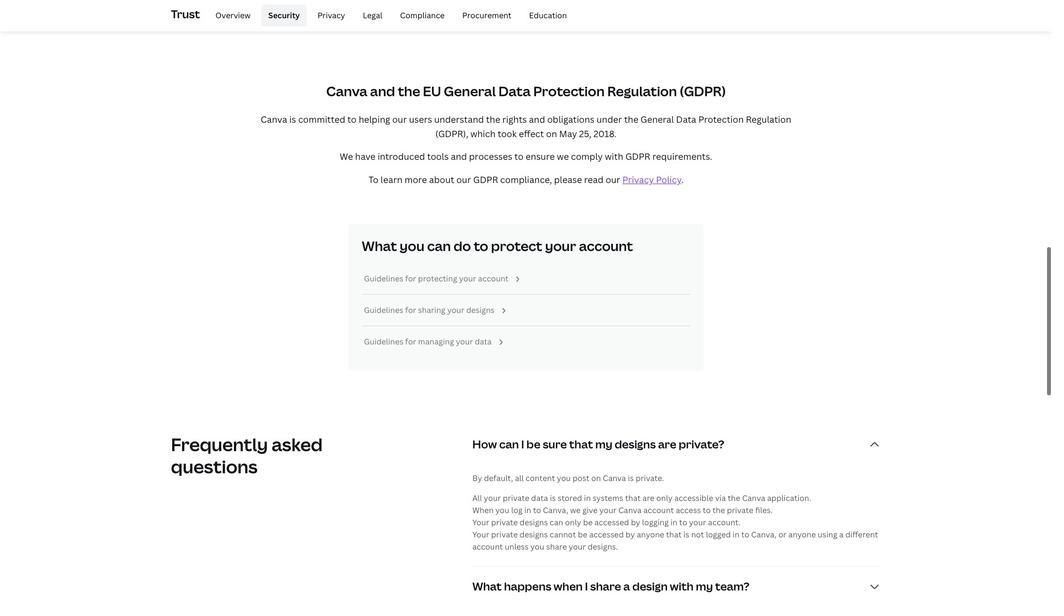 Task type: vqa. For each thing, say whether or not it's contained in the screenshot.
that to the middle
yes



Task type: describe. For each thing, give the bounding box(es) containing it.
all
[[515, 473, 524, 484]]

1 vertical spatial accessed
[[590, 530, 624, 540]]

ensure
[[526, 151, 555, 163]]

procurement
[[463, 10, 512, 20]]

share inside all your private data is stored in systems that are only accessible via the canva application. when you log in to canva, we give your canva account access to the private files. your private designs can only be accessed by logging in to your account. your private designs cannot be accessed by anyone that is not logged in to canva, or anyone using a different account unless you share your designs.
[[547, 542, 567, 552]]

not
[[692, 530, 705, 540]]

cannot
[[550, 530, 576, 540]]

canva inside canva is committed to helping our users understand the rights and obligations under the general data protection regulation (gdpr), which took effect on may 25, 2018.
[[261, 114, 287, 126]]

1 anyone from the left
[[637, 530, 665, 540]]

i inside dropdown button
[[522, 437, 525, 452]]

with inside what happens when i share a design with my team? 'dropdown button'
[[670, 579, 694, 594]]

your up not
[[690, 517, 707, 528]]

the right under
[[625, 114, 639, 126]]

comply
[[571, 151, 603, 163]]

0 horizontal spatial general
[[444, 82, 496, 100]]

you left post
[[557, 473, 571, 484]]

to down access
[[680, 517, 688, 528]]

a inside all your private data is stored in systems that are only accessible via the canva application. when you log in to canva, we give your canva account access to the private files. your private designs can only be accessed by logging in to your account. your private designs cannot be accessed by anyone that is not logged in to canva, or anyone using a different account unless you share your designs.
[[840, 530, 844, 540]]

via
[[716, 493, 726, 504]]

what happens when i share a design with my team? button
[[473, 567, 882, 602]]

security link
[[262, 4, 307, 27]]

0 vertical spatial by
[[631, 517, 641, 528]]

private?
[[679, 437, 725, 452]]

guidelines for sharing your designs link
[[364, 305, 508, 315]]

privacy inside menu bar
[[318, 10, 345, 20]]

when
[[473, 505, 494, 516]]

procurement link
[[456, 4, 518, 27]]

asked
[[272, 433, 323, 457]]

canva up committed
[[326, 82, 368, 100]]

(gdpr)
[[680, 82, 726, 100]]

privacy policy link
[[623, 174, 682, 186]]

default,
[[484, 473, 513, 484]]

which
[[471, 128, 496, 140]]

what for what happens when i share a design with my team?
[[473, 579, 502, 594]]

1 vertical spatial by
[[626, 530, 635, 540]]

canva up systems
[[603, 473, 626, 484]]

0 vertical spatial only
[[657, 493, 673, 504]]

is inside canva is committed to helping our users understand the rights and obligations under the general data protection regulation (gdpr), which took effect on may 25, 2018.
[[290, 114, 296, 126]]

when
[[554, 579, 583, 594]]

frequently
[[171, 433, 268, 457]]

1 horizontal spatial privacy
[[623, 174, 654, 186]]

how
[[473, 437, 497, 452]]

are inside dropdown button
[[659, 437, 677, 452]]

unless
[[505, 542, 529, 552]]

your inside 'link'
[[459, 273, 477, 284]]

different
[[846, 530, 879, 540]]

general inside canva is committed to helping our users understand the rights and obligations under the general data protection regulation (gdpr), which took effect on may 25, 2018.
[[641, 114, 674, 126]]

guidelines for managing your data link
[[364, 336, 505, 347]]

0 vertical spatial gdpr
[[626, 151, 651, 163]]

0 vertical spatial with
[[605, 151, 624, 163]]

2018.
[[594, 128, 617, 140]]

security
[[269, 10, 300, 20]]

private up log
[[503, 493, 530, 504]]

account inside the guidelines for protecting your account 'link'
[[478, 273, 509, 284]]

0 vertical spatial data
[[499, 82, 531, 100]]

can inside dropdown button
[[500, 437, 519, 452]]

requirements.
[[653, 151, 713, 163]]

that inside how can i be sure that my designs are private? dropdown button
[[570, 437, 594, 452]]

to right logged in the bottom of the page
[[742, 530, 750, 540]]

a inside 'dropdown button'
[[624, 579, 631, 594]]

log
[[512, 505, 523, 516]]

happens
[[504, 579, 552, 594]]

committed
[[298, 114, 346, 126]]

by default, all content you post on canva is private.
[[473, 473, 665, 484]]

under
[[597, 114, 622, 126]]

logged
[[706, 530, 731, 540]]

we
[[340, 151, 353, 163]]

read
[[585, 174, 604, 186]]

education
[[530, 10, 567, 20]]

0 vertical spatial canva,
[[543, 505, 569, 516]]

designs inside dropdown button
[[615, 437, 656, 452]]

1 vertical spatial on
[[592, 473, 601, 484]]

please
[[555, 174, 582, 186]]

guidelines for guidelines for managing your data
[[364, 336, 404, 347]]

private up unless
[[492, 530, 518, 540]]

designs right sharing
[[467, 305, 495, 315]]

to inside canva is committed to helping our users understand the rights and obligations under the general data protection regulation (gdpr), which took effect on may 25, 2018.
[[348, 114, 357, 126]]

overview link
[[209, 4, 257, 27]]

design
[[633, 579, 668, 594]]

to down accessible
[[703, 505, 711, 516]]

2 horizontal spatial our
[[606, 174, 621, 186]]

protecting
[[418, 273, 458, 284]]

private up the account. on the right bottom of the page
[[727, 505, 754, 516]]

your right managing
[[456, 336, 473, 347]]

for for managing
[[406, 336, 417, 347]]

sharing
[[418, 305, 446, 315]]

in right "logging"
[[671, 517, 678, 528]]

you left log
[[496, 505, 510, 516]]

took
[[498, 128, 517, 140]]

do
[[454, 237, 471, 255]]

stored
[[558, 493, 583, 504]]

to
[[369, 174, 379, 186]]

tools
[[427, 151, 449, 163]]

protect
[[491, 237, 543, 255]]

in down the account. on the right bottom of the page
[[733, 530, 740, 540]]

0 vertical spatial regulation
[[608, 82, 677, 100]]

all your private data is stored in systems that are only accessible via the canva application. when you log in to canva, we give your canva account access to the private files. your private designs can only be accessed by logging in to your account. your private designs cannot be accessed by anyone that is not logged in to canva, or anyone using a different account unless you share your designs.
[[473, 493, 879, 552]]

how can i be sure that my designs are private? button
[[473, 425, 882, 465]]

designs down log
[[520, 517, 548, 528]]

designs.
[[588, 542, 618, 552]]

we have introduced tools and processes to ensure we comply with gdpr requirements.
[[340, 151, 713, 163]]

systems
[[593, 493, 624, 504]]

all
[[473, 493, 482, 504]]

what happens when i share a design with my team?
[[473, 579, 750, 594]]

0 horizontal spatial protection
[[534, 82, 605, 100]]

eu
[[423, 82, 441, 100]]

(gdpr),
[[436, 128, 469, 140]]

guidelines for guidelines for sharing your designs
[[364, 305, 404, 315]]

can inside all your private data is stored in systems that are only accessible via the canva application. when you log in to canva, we give your canva account access to the private files. your private designs can only be accessed by logging in to your account. your private designs cannot be accessed by anyone that is not logged in to canva, or anyone using a different account unless you share your designs.
[[550, 517, 564, 528]]

what you can do to protect your account
[[362, 237, 634, 255]]

is left stored at right bottom
[[550, 493, 556, 504]]

private.
[[636, 473, 665, 484]]

to learn more about our gdpr compliance, please read our privacy policy .
[[369, 174, 684, 186]]

post
[[573, 473, 590, 484]]

canva is committed to helping our users understand the rights and obligations under the general data protection regulation (gdpr), which took effect on may 25, 2018.
[[261, 114, 792, 140]]

team?
[[716, 579, 750, 594]]

the up which
[[486, 114, 501, 126]]

what for what you can do to protect your account
[[362, 237, 397, 255]]

1 horizontal spatial canva,
[[752, 530, 777, 540]]

questions
[[171, 455, 258, 479]]

2 horizontal spatial that
[[667, 530, 682, 540]]

guidelines for protecting your account link
[[364, 273, 522, 284]]

processes
[[469, 151, 513, 163]]



Task type: locate. For each thing, give the bounding box(es) containing it.
1 horizontal spatial protection
[[699, 114, 744, 126]]

give
[[583, 505, 598, 516]]

menu bar
[[205, 4, 574, 27]]

3 for from the top
[[406, 336, 417, 347]]

0 vertical spatial what
[[362, 237, 397, 255]]

sure
[[543, 437, 567, 452]]

0 horizontal spatial what
[[362, 237, 397, 255]]

0 vertical spatial data
[[475, 336, 492, 347]]

policy
[[657, 174, 682, 186]]

files.
[[756, 505, 773, 516]]

1 vertical spatial what
[[473, 579, 502, 594]]

is left committed
[[290, 114, 296, 126]]

to
[[348, 114, 357, 126], [515, 151, 524, 163], [474, 237, 489, 255], [533, 505, 541, 516], [703, 505, 711, 516], [680, 517, 688, 528], [742, 530, 750, 540]]

0 vertical spatial on
[[547, 128, 557, 140]]

accessed down systems
[[595, 517, 630, 528]]

we
[[557, 151, 569, 163], [571, 505, 581, 516]]

i inside 'dropdown button'
[[585, 579, 588, 594]]

have
[[355, 151, 376, 163]]

guidelines for protecting your account
[[364, 273, 509, 284]]

compliance link
[[394, 4, 452, 27]]

1 vertical spatial gdpr
[[474, 174, 498, 186]]

our
[[393, 114, 407, 126], [457, 174, 471, 186], [606, 174, 621, 186]]

education link
[[523, 4, 574, 27]]

regulation inside canva is committed to helping our users understand the rights and obligations under the general data protection regulation (gdpr), which took effect on may 25, 2018.
[[746, 114, 792, 126]]

may
[[560, 128, 577, 140]]

general up understand
[[444, 82, 496, 100]]

data down "content" in the bottom of the page
[[532, 493, 548, 504]]

protection down (gdpr)
[[699, 114, 744, 126]]

data inside canva is committed to helping our users understand the rights and obligations under the general data protection regulation (gdpr), which took effect on may 25, 2018.
[[677, 114, 697, 126]]

data up rights on the top
[[499, 82, 531, 100]]

account
[[579, 237, 634, 255], [478, 273, 509, 284], [644, 505, 674, 516], [473, 542, 503, 552]]

on left the may at the top right of page
[[547, 128, 557, 140]]

2 vertical spatial that
[[667, 530, 682, 540]]

is left not
[[684, 530, 690, 540]]

2 vertical spatial for
[[406, 336, 417, 347]]

you
[[400, 237, 425, 255], [557, 473, 571, 484], [496, 505, 510, 516], [531, 542, 545, 552]]

1 horizontal spatial gdpr
[[626, 151, 651, 163]]

your right protecting
[[459, 273, 477, 284]]

0 vertical spatial general
[[444, 82, 496, 100]]

only
[[657, 493, 673, 504], [565, 517, 582, 528]]

application.
[[768, 493, 812, 504]]

1 horizontal spatial data
[[532, 493, 548, 504]]

be left sure
[[527, 437, 541, 452]]

1 horizontal spatial can
[[500, 437, 519, 452]]

on inside canva is committed to helping our users understand the rights and obligations under the general data protection regulation (gdpr), which took effect on may 25, 2018.
[[547, 128, 557, 140]]

the down "via"
[[713, 505, 726, 516]]

menu bar containing overview
[[205, 4, 574, 27]]

your down cannot
[[569, 542, 586, 552]]

guidelines inside 'link'
[[364, 273, 404, 284]]

1 horizontal spatial and
[[451, 151, 467, 163]]

0 vertical spatial are
[[659, 437, 677, 452]]

0 vertical spatial accessed
[[595, 517, 630, 528]]

only down private.
[[657, 493, 673, 504]]

1 vertical spatial for
[[406, 305, 417, 315]]

0 horizontal spatial only
[[565, 517, 582, 528]]

we right ensure in the top of the page
[[557, 151, 569, 163]]

guidelines for guidelines for protecting your account
[[364, 273, 404, 284]]

our right read
[[606, 174, 621, 186]]

0 horizontal spatial share
[[547, 542, 567, 552]]

in
[[584, 493, 591, 504], [525, 505, 532, 516], [671, 517, 678, 528], [733, 530, 740, 540]]

0 vertical spatial be
[[527, 437, 541, 452]]

obligations
[[548, 114, 595, 126]]

2 horizontal spatial and
[[529, 114, 546, 126]]

for left managing
[[406, 336, 417, 347]]

2 for from the top
[[406, 305, 417, 315]]

with right design
[[670, 579, 694, 594]]

are left private?
[[659, 437, 677, 452]]

on right post
[[592, 473, 601, 484]]

2 guidelines from the top
[[364, 305, 404, 315]]

.
[[682, 174, 684, 186]]

that right sure
[[570, 437, 594, 452]]

1 vertical spatial be
[[584, 517, 593, 528]]

our inside canva is committed to helping our users understand the rights and obligations under the general data protection regulation (gdpr), which took effect on may 25, 2018.
[[393, 114, 407, 126]]

accessible
[[675, 493, 714, 504]]

are inside all your private data is stored in systems that are only accessible via the canva application. when you log in to canva, we give your canva account access to the private files. your private designs can only be accessed by logging in to your account. your private designs cannot be accessed by anyone that is not logged in to canva, or anyone using a different account unless you share your designs.
[[643, 493, 655, 504]]

2 vertical spatial can
[[550, 517, 564, 528]]

1 horizontal spatial with
[[670, 579, 694, 594]]

gdpr down the processes
[[474, 174, 498, 186]]

0 horizontal spatial can
[[428, 237, 451, 255]]

share right when on the right bottom of page
[[591, 579, 622, 594]]

to right log
[[533, 505, 541, 516]]

your right protect
[[545, 237, 577, 255]]

your down systems
[[600, 505, 617, 516]]

can right how
[[500, 437, 519, 452]]

users
[[409, 114, 432, 126]]

my inside 'dropdown button'
[[696, 579, 714, 594]]

1 guidelines from the top
[[364, 273, 404, 284]]

1 horizontal spatial anyone
[[789, 530, 816, 540]]

0 vertical spatial for
[[406, 273, 417, 284]]

protection inside canva is committed to helping our users understand the rights and obligations under the general data protection regulation (gdpr), which took effect on may 25, 2018.
[[699, 114, 744, 126]]

on
[[547, 128, 557, 140], [592, 473, 601, 484]]

1 vertical spatial your
[[473, 530, 490, 540]]

2 vertical spatial be
[[578, 530, 588, 540]]

0 horizontal spatial my
[[596, 437, 613, 452]]

what inside 'dropdown button'
[[473, 579, 502, 594]]

anyone right or
[[789, 530, 816, 540]]

0 horizontal spatial are
[[643, 493, 655, 504]]

trust
[[171, 7, 200, 21]]

private
[[503, 493, 530, 504], [727, 505, 754, 516], [492, 517, 518, 528], [492, 530, 518, 540]]

your
[[545, 237, 577, 255], [459, 273, 477, 284], [448, 305, 465, 315], [456, 336, 473, 347], [484, 493, 501, 504], [600, 505, 617, 516], [690, 517, 707, 528], [569, 542, 586, 552]]

a left design
[[624, 579, 631, 594]]

0 horizontal spatial regulation
[[608, 82, 677, 100]]

0 horizontal spatial our
[[393, 114, 407, 126]]

in right log
[[525, 505, 532, 516]]

guidelines left managing
[[364, 336, 404, 347]]

1 vertical spatial regulation
[[746, 114, 792, 126]]

1 vertical spatial share
[[591, 579, 622, 594]]

rights
[[503, 114, 527, 126]]

0 horizontal spatial canva,
[[543, 505, 569, 516]]

0 horizontal spatial and
[[370, 82, 395, 100]]

guidelines for managing your data
[[364, 336, 492, 347]]

account.
[[709, 517, 741, 528]]

that down "logging"
[[667, 530, 682, 540]]

3 guidelines from the top
[[364, 336, 404, 347]]

is left private.
[[628, 473, 634, 484]]

be down the give
[[584, 517, 593, 528]]

my right sure
[[596, 437, 613, 452]]

more
[[405, 174, 427, 186]]

1 vertical spatial and
[[529, 114, 546, 126]]

compliance
[[400, 10, 445, 20]]

2 horizontal spatial can
[[550, 517, 564, 528]]

for for sharing
[[406, 305, 417, 315]]

canva
[[326, 82, 368, 100], [261, 114, 287, 126], [603, 473, 626, 484], [743, 493, 766, 504], [619, 505, 642, 516]]

2 anyone from the left
[[789, 530, 816, 540]]

to right do
[[474, 237, 489, 255]]

designs
[[467, 305, 495, 315], [615, 437, 656, 452], [520, 517, 548, 528], [520, 530, 548, 540]]

1 horizontal spatial my
[[696, 579, 714, 594]]

0 horizontal spatial data
[[475, 336, 492, 347]]

can left do
[[428, 237, 451, 255]]

0 vertical spatial can
[[428, 237, 451, 255]]

designs up unless
[[520, 530, 548, 540]]

1 vertical spatial general
[[641, 114, 674, 126]]

be inside how can i be sure that my designs are private? dropdown button
[[527, 437, 541, 452]]

1 vertical spatial only
[[565, 517, 582, 528]]

0 horizontal spatial privacy
[[318, 10, 345, 20]]

private down log
[[492, 517, 518, 528]]

can up cannot
[[550, 517, 564, 528]]

anyone down "logging"
[[637, 530, 665, 540]]

1 vertical spatial my
[[696, 579, 714, 594]]

the right "via"
[[728, 493, 741, 504]]

for left protecting
[[406, 273, 417, 284]]

guidelines
[[364, 273, 404, 284], [364, 305, 404, 315], [364, 336, 404, 347]]

my left team?
[[696, 579, 714, 594]]

for
[[406, 273, 417, 284], [406, 305, 417, 315], [406, 336, 417, 347]]

and up helping
[[370, 82, 395, 100]]

0 horizontal spatial gdpr
[[474, 174, 498, 186]]

1 vertical spatial protection
[[699, 114, 744, 126]]

1 horizontal spatial data
[[677, 114, 697, 126]]

canva, left or
[[752, 530, 777, 540]]

canva up files.
[[743, 493, 766, 504]]

0 horizontal spatial a
[[624, 579, 631, 594]]

effect
[[519, 128, 544, 140]]

content
[[526, 473, 555, 484]]

0 horizontal spatial anyone
[[637, 530, 665, 540]]

1 horizontal spatial what
[[473, 579, 502, 594]]

1 horizontal spatial on
[[592, 473, 601, 484]]

privacy
[[318, 10, 345, 20], [623, 174, 654, 186]]

0 vertical spatial a
[[840, 530, 844, 540]]

data down (gdpr)
[[677, 114, 697, 126]]

introduced
[[378, 151, 425, 163]]

you up guidelines for protecting your account
[[400, 237, 425, 255]]

that right systems
[[626, 493, 641, 504]]

2 vertical spatial guidelines
[[364, 336, 404, 347]]

1 horizontal spatial our
[[457, 174, 471, 186]]

1 vertical spatial we
[[571, 505, 581, 516]]

0 horizontal spatial that
[[570, 437, 594, 452]]

canva,
[[543, 505, 569, 516], [752, 530, 777, 540]]

and up effect
[[529, 114, 546, 126]]

general
[[444, 82, 496, 100], [641, 114, 674, 126]]

our left users
[[393, 114, 407, 126]]

what
[[362, 237, 397, 255], [473, 579, 502, 594]]

1 horizontal spatial only
[[657, 493, 673, 504]]

logging
[[643, 517, 669, 528]]

0 horizontal spatial i
[[522, 437, 525, 452]]

0 vertical spatial that
[[570, 437, 594, 452]]

gdpr up privacy policy "link"
[[626, 151, 651, 163]]

guidelines left protecting
[[364, 273, 404, 284]]

25,
[[580, 128, 592, 140]]

privacy link
[[311, 4, 352, 27]]

0 vertical spatial i
[[522, 437, 525, 452]]

i right when on the right bottom of page
[[585, 579, 588, 594]]

1 vertical spatial a
[[624, 579, 631, 594]]

general up requirements.
[[641, 114, 674, 126]]

my inside dropdown button
[[596, 437, 613, 452]]

0 vertical spatial my
[[596, 437, 613, 452]]

protection up "obligations"
[[534, 82, 605, 100]]

1 vertical spatial are
[[643, 493, 655, 504]]

data inside all your private data is stored in systems that are only accessible via the canva application. when you log in to canva, we give your canva account access to the private files. your private designs can only be accessed by logging in to your account. your private designs cannot be accessed by anyone that is not logged in to canva, or anyone using a different account unless you share your designs.
[[532, 493, 548, 504]]

for inside 'link'
[[406, 273, 417, 284]]

or
[[779, 530, 787, 540]]

frequently asked questions
[[171, 433, 323, 479]]

0 vertical spatial share
[[547, 542, 567, 552]]

share
[[547, 542, 567, 552], [591, 579, 622, 594]]

learn
[[381, 174, 403, 186]]

designs up private.
[[615, 437, 656, 452]]

compliance,
[[501, 174, 552, 186]]

0 horizontal spatial with
[[605, 151, 624, 163]]

0 vertical spatial guidelines
[[364, 273, 404, 284]]

are down private.
[[643, 493, 655, 504]]

legal
[[363, 10, 383, 20]]

canva and the eu general data protection regulation (gdpr)
[[326, 82, 726, 100]]

1 vertical spatial data
[[532, 493, 548, 504]]

1 vertical spatial can
[[500, 437, 519, 452]]

0 vertical spatial we
[[557, 151, 569, 163]]

and inside canva is committed to helping our users understand the rights and obligations under the general data protection regulation (gdpr), which took effect on may 25, 2018.
[[529, 114, 546, 126]]

about
[[429, 174, 455, 186]]

share down cannot
[[547, 542, 567, 552]]

regulation
[[608, 82, 677, 100], [746, 114, 792, 126]]

1 for from the top
[[406, 273, 417, 284]]

to left helping
[[348, 114, 357, 126]]

0 horizontal spatial on
[[547, 128, 557, 140]]

the left eu
[[398, 82, 421, 100]]

1 horizontal spatial share
[[591, 579, 622, 594]]

your right all
[[484, 493, 501, 504]]

1 vertical spatial with
[[670, 579, 694, 594]]

we down stored at right bottom
[[571, 505, 581, 516]]

your right sharing
[[448, 305, 465, 315]]

1 horizontal spatial i
[[585, 579, 588, 594]]

canva down systems
[[619, 505, 642, 516]]

my
[[596, 437, 613, 452], [696, 579, 714, 594]]

gdpr
[[626, 151, 651, 163], [474, 174, 498, 186]]

for left sharing
[[406, 305, 417, 315]]

1 vertical spatial i
[[585, 579, 588, 594]]

we inside all your private data is stored in systems that are only accessible via the canva application. when you log in to canva, we give your canva account access to the private files. your private designs can only be accessed by logging in to your account. your private designs cannot be accessed by anyone that is not logged in to canva, or anyone using a different account unless you share your designs.
[[571, 505, 581, 516]]

canva left committed
[[261, 114, 287, 126]]

0 vertical spatial your
[[473, 517, 490, 528]]

understand
[[435, 114, 484, 126]]

0 horizontal spatial we
[[557, 151, 569, 163]]

are
[[659, 437, 677, 452], [643, 493, 655, 504]]

with down 2018.
[[605, 151, 624, 163]]

1 horizontal spatial a
[[840, 530, 844, 540]]

legal link
[[356, 4, 389, 27]]

data
[[499, 82, 531, 100], [677, 114, 697, 126]]

1 horizontal spatial general
[[641, 114, 674, 126]]

privacy left legal
[[318, 10, 345, 20]]

be right cannot
[[578, 530, 588, 540]]

0 horizontal spatial data
[[499, 82, 531, 100]]

guidelines left sharing
[[364, 305, 404, 315]]

using
[[818, 530, 838, 540]]

accessed
[[595, 517, 630, 528], [590, 530, 624, 540]]

0 vertical spatial and
[[370, 82, 395, 100]]

a right using
[[840, 530, 844, 540]]

privacy left 'policy'
[[623, 174, 654, 186]]

1 horizontal spatial are
[[659, 437, 677, 452]]

the
[[398, 82, 421, 100], [486, 114, 501, 126], [625, 114, 639, 126], [728, 493, 741, 504], [713, 505, 726, 516]]

access
[[676, 505, 701, 516]]

canva, down stored at right bottom
[[543, 505, 569, 516]]

1 vertical spatial canva,
[[752, 530, 777, 540]]

2 vertical spatial and
[[451, 151, 467, 163]]

you right unless
[[531, 542, 545, 552]]

data right managing
[[475, 336, 492, 347]]

in up the give
[[584, 493, 591, 504]]

a
[[840, 530, 844, 540], [624, 579, 631, 594]]

1 horizontal spatial that
[[626, 493, 641, 504]]

i left sure
[[522, 437, 525, 452]]

1 your from the top
[[473, 517, 490, 528]]

share inside 'dropdown button'
[[591, 579, 622, 594]]

helping
[[359, 114, 390, 126]]

accessed up designs.
[[590, 530, 624, 540]]

overview
[[216, 10, 251, 20]]

for for protecting
[[406, 273, 417, 284]]

anyone
[[637, 530, 665, 540], [789, 530, 816, 540]]

to left ensure in the top of the page
[[515, 151, 524, 163]]

only up cannot
[[565, 517, 582, 528]]

by
[[473, 473, 482, 484]]

2 your from the top
[[473, 530, 490, 540]]

how can i be sure that my designs are private?
[[473, 437, 725, 452]]



